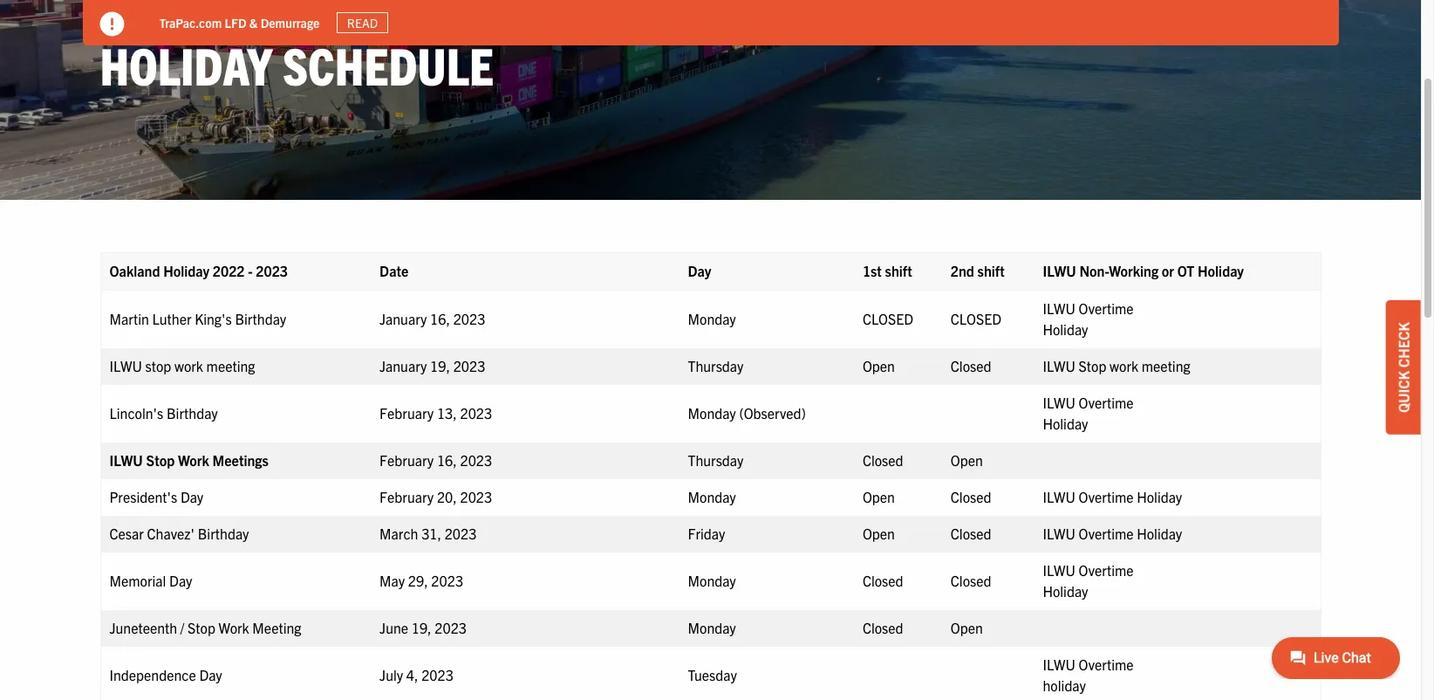 Task type: vqa. For each thing, say whether or not it's contained in the screenshot.
rightmost 90
no



Task type: describe. For each thing, give the bounding box(es) containing it.
2023 for february 20, 2023
[[460, 488, 492, 506]]

meeting for ilwu stop work meeting
[[1142, 357, 1191, 375]]

solid image
[[100, 12, 124, 37]]

work for stop
[[1110, 357, 1139, 375]]

2023 for february 16, 2023
[[460, 451, 492, 469]]

day for july 4, 2023
[[199, 666, 222, 684]]

king's
[[195, 310, 232, 327]]

independence
[[110, 666, 196, 684]]

stop
[[145, 357, 171, 375]]

2022
[[213, 262, 245, 279]]

juneteenth / stop work meeting
[[110, 619, 302, 636]]

meetings
[[213, 451, 269, 469]]

july 4, 2023
[[380, 666, 454, 684]]

2023 for january 19, 2023
[[454, 357, 486, 375]]

19, for june
[[412, 619, 432, 636]]

29,
[[408, 572, 428, 589]]

may
[[380, 572, 405, 589]]

2023 for may 29, 2023
[[431, 572, 464, 589]]

ot
[[1178, 262, 1195, 279]]

memorial day
[[110, 572, 196, 589]]

holiday schedule
[[100, 33, 494, 96]]

(observed)
[[740, 404, 806, 422]]

ilwu overtime holiday for may 29, 2023
[[1043, 561, 1134, 600]]

martin luther king's birthday
[[110, 310, 290, 327]]

trapac.com
[[159, 14, 222, 30]]

memorial
[[110, 572, 166, 589]]

-
[[248, 262, 253, 279]]

4 overtime from the top
[[1079, 525, 1134, 542]]

february 13, 2023
[[380, 404, 492, 422]]

4,
[[407, 666, 419, 684]]

check
[[1396, 322, 1413, 368]]

july
[[380, 666, 403, 684]]

2nd shift
[[951, 262, 1005, 279]]

cesar
[[110, 525, 144, 542]]

2 vertical spatial birthday
[[198, 525, 249, 542]]

thursday for closed
[[688, 451, 744, 469]]

overtime for january 16, 2023
[[1079, 300, 1134, 317]]

trapac.com lfd & demurrage
[[159, 14, 320, 30]]

working
[[1110, 262, 1159, 279]]

16, for january
[[430, 310, 450, 327]]

work for stop
[[175, 357, 203, 375]]

2nd
[[951, 262, 975, 279]]

day for may 29, 2023
[[169, 572, 192, 589]]

independence day
[[110, 666, 226, 684]]

holiday
[[1043, 677, 1087, 694]]

quick check
[[1396, 322, 1413, 413]]

juneteenth
[[110, 619, 177, 636]]

february for february 16, 2023
[[380, 451, 434, 469]]

monday (observed)
[[688, 404, 806, 422]]

overtime for may 29, 2023
[[1079, 561, 1134, 579]]

2 closed from the left
[[951, 310, 1002, 327]]

2023 for february 13, 2023
[[460, 404, 492, 422]]

meeting
[[253, 619, 302, 636]]

president's day
[[110, 488, 207, 506]]

quick
[[1396, 371, 1413, 413]]

2023 right -
[[256, 262, 288, 279]]

thursday for open
[[688, 357, 744, 375]]

january 19, 2023
[[380, 357, 486, 375]]

monday for january 16, 2023
[[688, 310, 736, 327]]

&
[[249, 14, 258, 30]]

open for friday
[[863, 525, 895, 542]]

3 ilwu overtime holiday from the top
[[1043, 488, 1186, 506]]

1 horizontal spatial work
[[219, 619, 249, 636]]

day for february 20, 2023
[[181, 488, 204, 506]]

ilwu stop work meetings
[[110, 451, 272, 469]]

february for february 13, 2023
[[380, 404, 434, 422]]

february 16, 2023
[[380, 451, 492, 469]]

tuesday
[[688, 666, 737, 684]]

read link
[[337, 12, 388, 33]]

1 horizontal spatial stop
[[188, 619, 216, 636]]

friday
[[688, 525, 726, 542]]



Task type: locate. For each thing, give the bounding box(es) containing it.
ilwu stop work meeting
[[110, 357, 255, 375]]

0 vertical spatial birthday
[[235, 310, 286, 327]]

june 19, 2023
[[380, 619, 467, 636]]

ilwu non-working or ot holiday
[[1043, 262, 1248, 279]]

0 vertical spatial 16,
[[430, 310, 450, 327]]

16, for february
[[437, 451, 457, 469]]

1 january from the top
[[380, 310, 427, 327]]

march 31, 2023
[[380, 525, 477, 542]]

2 overtime from the top
[[1079, 394, 1134, 411]]

19, for january
[[430, 357, 450, 375]]

overtime inside ilwu overtime holiday
[[1079, 656, 1134, 673]]

meeting
[[207, 357, 255, 375], [1142, 357, 1191, 375]]

2023 right 29,
[[431, 572, 464, 589]]

1 thursday from the top
[[688, 357, 744, 375]]

4 monday from the top
[[688, 572, 736, 589]]

2023 up the february 20, 2023
[[460, 451, 492, 469]]

stop for work
[[146, 451, 175, 469]]

2 horizontal spatial stop
[[1079, 357, 1107, 375]]

0 horizontal spatial closed
[[863, 310, 914, 327]]

january down january 16, 2023
[[380, 357, 427, 375]]

overtime
[[1079, 300, 1134, 317], [1079, 394, 1134, 411], [1079, 488, 1134, 506], [1079, 525, 1134, 542], [1079, 561, 1134, 579], [1079, 656, 1134, 673]]

1 horizontal spatial work
[[1110, 357, 1139, 375]]

2023 for july 4, 2023
[[422, 666, 454, 684]]

0 horizontal spatial meeting
[[207, 357, 255, 375]]

0 vertical spatial january
[[380, 310, 427, 327]]

birthday right king's
[[235, 310, 286, 327]]

2 february from the top
[[380, 451, 434, 469]]

0 horizontal spatial stop
[[146, 451, 175, 469]]

closed
[[863, 310, 914, 327], [951, 310, 1002, 327]]

shift right 1st
[[886, 262, 913, 279]]

19, right the june
[[412, 619, 432, 636]]

february
[[380, 404, 434, 422], [380, 451, 434, 469], [380, 488, 434, 506]]

2023 right 20,
[[460, 488, 492, 506]]

5 overtime from the top
[[1079, 561, 1134, 579]]

monday
[[688, 310, 736, 327], [688, 404, 736, 422], [688, 488, 736, 506], [688, 572, 736, 589], [688, 619, 736, 636]]

stop
[[1079, 357, 1107, 375], [146, 451, 175, 469], [188, 619, 216, 636]]

6 overtime from the top
[[1079, 656, 1134, 673]]

0 vertical spatial stop
[[1079, 357, 1107, 375]]

1 vertical spatial january
[[380, 357, 427, 375]]

ilwu overtime holiday
[[1043, 656, 1134, 694]]

0 vertical spatial february
[[380, 404, 434, 422]]

1 vertical spatial 16,
[[437, 451, 457, 469]]

work
[[178, 451, 209, 469], [219, 619, 249, 636]]

ilwu stop work meeting
[[1043, 357, 1191, 375]]

2 monday from the top
[[688, 404, 736, 422]]

2 meeting from the left
[[1142, 357, 1191, 375]]

january
[[380, 310, 427, 327], [380, 357, 427, 375]]

january for january 19, 2023
[[380, 357, 427, 375]]

read
[[347, 15, 378, 31]]

quick check link
[[1387, 300, 1422, 435]]

3 february from the top
[[380, 488, 434, 506]]

chavez'
[[147, 525, 195, 542]]

16, up 20,
[[437, 451, 457, 469]]

1 horizontal spatial shift
[[978, 262, 1005, 279]]

work left the meetings
[[178, 451, 209, 469]]

1 vertical spatial february
[[380, 451, 434, 469]]

5 monday from the top
[[688, 619, 736, 636]]

ilwu overtime holiday for february 13, 2023
[[1043, 394, 1134, 432]]

march
[[380, 525, 418, 542]]

shift for 1st shift
[[886, 262, 913, 279]]

monday for february 20, 2023
[[688, 488, 736, 506]]

oakland holiday 2022 - 2023
[[110, 262, 288, 279]]

19, up february 13, 2023
[[430, 357, 450, 375]]

february up the february 20, 2023
[[380, 451, 434, 469]]

closed down '2nd shift'
[[951, 310, 1002, 327]]

1 work from the left
[[175, 357, 203, 375]]

2 thursday from the top
[[688, 451, 744, 469]]

2 work from the left
[[1110, 357, 1139, 375]]

lfd
[[225, 14, 247, 30]]

5 ilwu overtime holiday from the top
[[1043, 561, 1134, 600]]

2023 for march 31, 2023
[[445, 525, 477, 542]]

or
[[1162, 262, 1175, 279]]

holiday
[[100, 33, 272, 96], [163, 262, 210, 279], [1198, 262, 1245, 279], [1043, 321, 1089, 338], [1043, 415, 1089, 432], [1138, 488, 1183, 506], [1138, 525, 1183, 542], [1043, 582, 1089, 600]]

1 ilwu overtime holiday from the top
[[1043, 300, 1134, 338]]

ilwu overtime holiday
[[1043, 300, 1134, 338], [1043, 394, 1134, 432], [1043, 488, 1186, 506], [1043, 525, 1183, 542], [1043, 561, 1134, 600]]

1 vertical spatial birthday
[[167, 404, 218, 422]]

ilwu inside ilwu overtime holiday
[[1043, 656, 1076, 673]]

0 vertical spatial 19,
[[430, 357, 450, 375]]

overtime for february 13, 2023
[[1079, 394, 1134, 411]]

birthday up ilwu stop work meetings
[[167, 404, 218, 422]]

monday for june 19, 2023
[[688, 619, 736, 636]]

june
[[380, 619, 409, 636]]

2023 for january 16, 2023
[[454, 310, 486, 327]]

2023 up january 19, 2023
[[454, 310, 486, 327]]

schedule
[[283, 33, 494, 96]]

monday for may 29, 2023
[[688, 572, 736, 589]]

1 monday from the top
[[688, 310, 736, 327]]

shift right "2nd"
[[978, 262, 1005, 279]]

cesar chavez' birthday
[[110, 525, 249, 542]]

january for january 16, 2023
[[380, 310, 427, 327]]

february left 13,
[[380, 404, 434, 422]]

lincoln's birthday
[[110, 404, 221, 422]]

1 vertical spatial work
[[219, 619, 249, 636]]

1 overtime from the top
[[1079, 300, 1134, 317]]

february up march
[[380, 488, 434, 506]]

thursday down monday (observed)
[[688, 451, 744, 469]]

1 shift from the left
[[886, 262, 913, 279]]

1 closed from the left
[[863, 310, 914, 327]]

non-
[[1080, 262, 1110, 279]]

/
[[180, 619, 184, 636]]

1 meeting from the left
[[207, 357, 255, 375]]

1 horizontal spatial closed
[[951, 310, 1002, 327]]

0 vertical spatial thursday
[[688, 357, 744, 375]]

2023 right 31,
[[445, 525, 477, 542]]

meeting for ilwu stop work meeting
[[207, 357, 255, 375]]

2 shift from the left
[[978, 262, 1005, 279]]

1st shift
[[863, 262, 913, 279]]

thursday
[[688, 357, 744, 375], [688, 451, 744, 469]]

2023 up 13,
[[454, 357, 486, 375]]

2023 right 13,
[[460, 404, 492, 422]]

2 january from the top
[[380, 357, 427, 375]]

2023
[[256, 262, 288, 279], [454, 310, 486, 327], [454, 357, 486, 375], [460, 404, 492, 422], [460, 451, 492, 469], [460, 488, 492, 506], [445, 525, 477, 542], [431, 572, 464, 589], [435, 619, 467, 636], [422, 666, 454, 684]]

birthday
[[235, 310, 286, 327], [167, 404, 218, 422], [198, 525, 249, 542]]

may 29, 2023
[[380, 572, 464, 589]]

stop for work
[[1079, 357, 1107, 375]]

19,
[[430, 357, 450, 375], [412, 619, 432, 636]]

date
[[380, 262, 412, 279]]

16,
[[430, 310, 450, 327], [437, 451, 457, 469]]

president's
[[110, 488, 177, 506]]

1st
[[863, 262, 882, 279]]

1 horizontal spatial meeting
[[1142, 357, 1191, 375]]

day
[[688, 262, 712, 279], [181, 488, 204, 506], [169, 572, 192, 589], [199, 666, 222, 684]]

open for thursday
[[863, 357, 895, 375]]

2 vertical spatial stop
[[188, 619, 216, 636]]

0 vertical spatial work
[[178, 451, 209, 469]]

1 february from the top
[[380, 404, 434, 422]]

4 ilwu overtime holiday from the top
[[1043, 525, 1183, 542]]

2023 down may 29, 2023 at left
[[435, 619, 467, 636]]

1 vertical spatial 19,
[[412, 619, 432, 636]]

overtime for july 4, 2023
[[1079, 656, 1134, 673]]

2023 for june 19, 2023
[[435, 619, 467, 636]]

1 vertical spatial stop
[[146, 451, 175, 469]]

birthday right chavez'
[[198, 525, 249, 542]]

2023 right 4,
[[422, 666, 454, 684]]

3 overtime from the top
[[1079, 488, 1134, 506]]

ilwu overtime holiday for january 16, 2023
[[1043, 300, 1134, 338]]

lincoln's
[[110, 404, 163, 422]]

13,
[[437, 404, 457, 422]]

0 horizontal spatial work
[[178, 451, 209, 469]]

luther
[[152, 310, 192, 327]]

0 horizontal spatial shift
[[886, 262, 913, 279]]

work
[[175, 357, 203, 375], [1110, 357, 1139, 375]]

january 16, 2023
[[380, 310, 486, 327]]

open
[[863, 357, 895, 375], [951, 451, 984, 469], [863, 488, 895, 506], [863, 525, 895, 542], [951, 619, 984, 636]]

thursday up monday (observed)
[[688, 357, 744, 375]]

ilwu
[[1043, 262, 1077, 279], [1043, 300, 1076, 317], [110, 357, 142, 375], [1043, 357, 1076, 375], [1043, 394, 1076, 411], [110, 451, 143, 469], [1043, 488, 1076, 506], [1043, 525, 1076, 542], [1043, 561, 1076, 579], [1043, 656, 1076, 673]]

shift for 2nd shift
[[978, 262, 1005, 279]]

closed
[[951, 357, 992, 375], [863, 451, 904, 469], [951, 488, 992, 506], [951, 525, 992, 542], [863, 572, 904, 589], [951, 572, 992, 589], [863, 619, 904, 636]]

0 horizontal spatial work
[[175, 357, 203, 375]]

february 20, 2023
[[380, 488, 492, 506]]

oakland
[[110, 262, 160, 279]]

3 monday from the top
[[688, 488, 736, 506]]

2 vertical spatial february
[[380, 488, 434, 506]]

demurrage
[[261, 14, 320, 30]]

2 ilwu overtime holiday from the top
[[1043, 394, 1134, 432]]

martin
[[110, 310, 149, 327]]

1 vertical spatial thursday
[[688, 451, 744, 469]]

closed down 1st shift
[[863, 310, 914, 327]]

16, up january 19, 2023
[[430, 310, 450, 327]]

open for monday
[[863, 488, 895, 506]]

20,
[[437, 488, 457, 506]]

work left meeting
[[219, 619, 249, 636]]

february for february 20, 2023
[[380, 488, 434, 506]]

shift
[[886, 262, 913, 279], [978, 262, 1005, 279]]

january down date
[[380, 310, 427, 327]]

31,
[[422, 525, 442, 542]]



